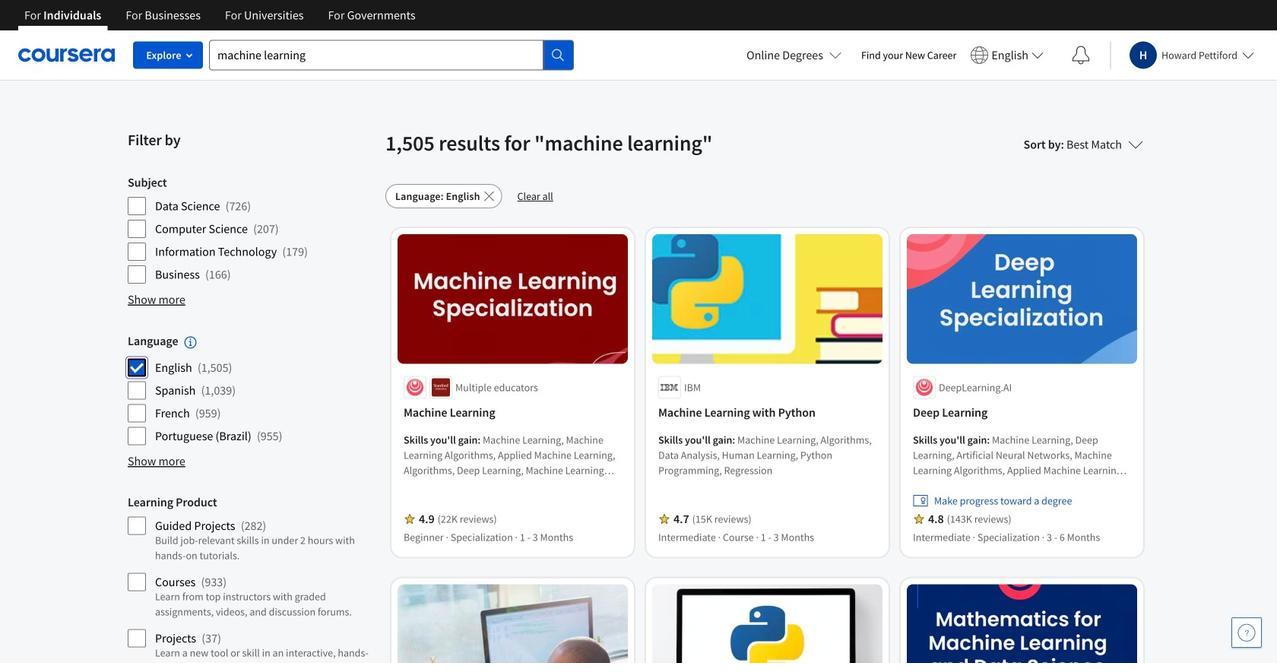 Task type: describe. For each thing, give the bounding box(es) containing it.
2 group from the top
[[128, 333, 377, 446]]

help center image
[[1238, 624, 1257, 642]]

1 group from the top
[[128, 175, 377, 284]]

What do you want to learn? text field
[[209, 40, 544, 70]]



Task type: locate. For each thing, give the bounding box(es) containing it.
3 group from the top
[[128, 495, 377, 663]]

coursera image
[[18, 43, 115, 67]]

information about this filter group image
[[184, 336, 197, 349]]

None search field
[[209, 40, 574, 70]]

2 vertical spatial group
[[128, 495, 377, 663]]

1 vertical spatial group
[[128, 333, 377, 446]]

0 vertical spatial group
[[128, 175, 377, 284]]

group
[[128, 175, 377, 284], [128, 333, 377, 446], [128, 495, 377, 663]]

banner navigation
[[12, 0, 428, 30]]



Task type: vqa. For each thing, say whether or not it's contained in the screenshot.
1st group from the bottom
yes



